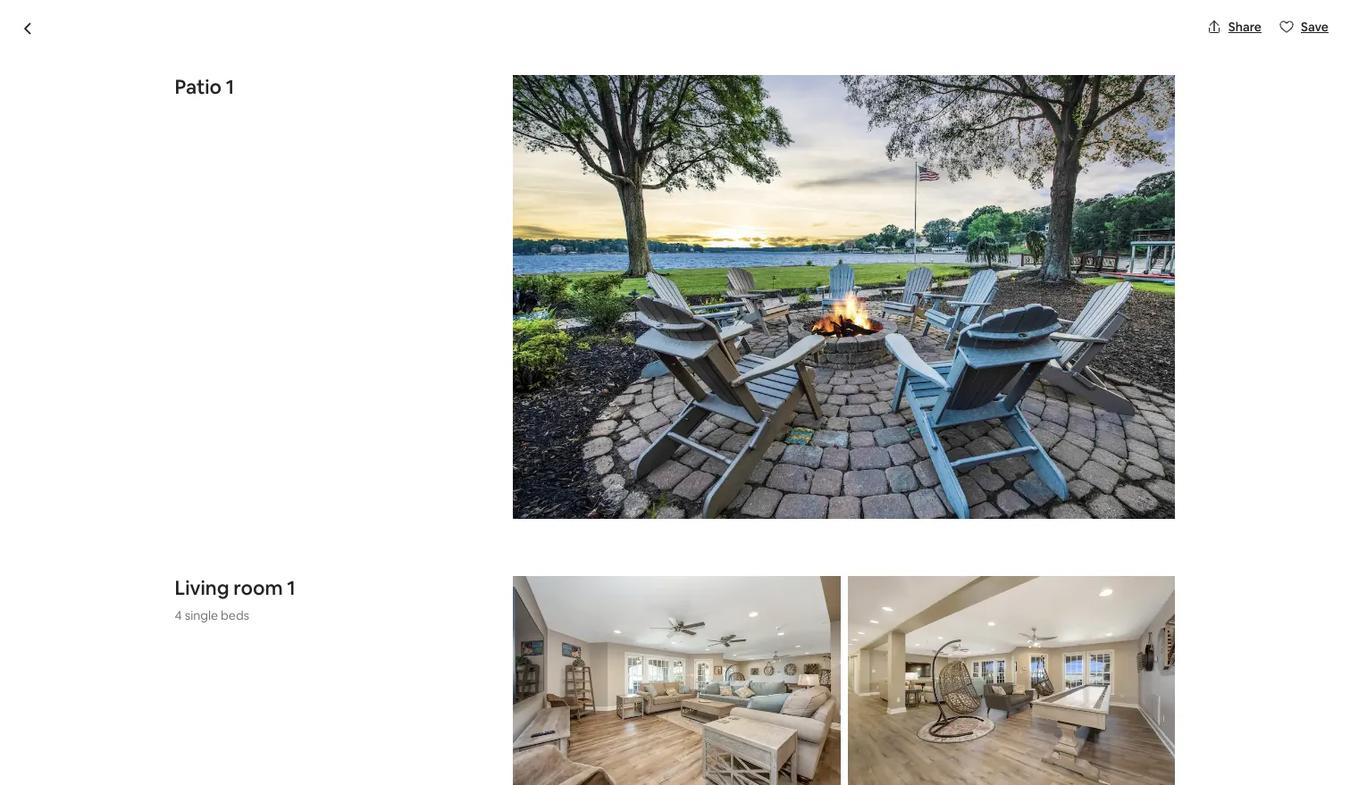 Task type: vqa. For each thing, say whether or not it's contained in the screenshot.
bottommost Share button
yes



Task type: locate. For each thing, give the bounding box(es) containing it.
0 horizontal spatial carolina,
[[502, 135, 554, 151]]

north inside luxury stay in sherrills ford, north carolina, united states
[[539, 629, 616, 666]]

share button
[[1200, 12, 1269, 42], [1047, 129, 1116, 159]]

1 vertical spatial north
[[539, 629, 616, 666]]

1 vertical spatial carolina,
[[622, 629, 737, 666]]

1 vertical spatial ford,
[[466, 629, 533, 666]]

share
[[1228, 19, 1262, 35], [1075, 136, 1108, 152]]

0 vertical spatial north
[[465, 135, 499, 151]]

sherrills ford, north carolina, united states button
[[383, 132, 636, 154]]

1
[[226, 74, 234, 99], [287, 575, 296, 600]]

0 vertical spatial share
[[1228, 19, 1262, 35]]

1 right patio
[[226, 74, 234, 99]]

living room 1 image 1 image
[[513, 576, 841, 785], [513, 576, 841, 785]]

states
[[599, 135, 636, 151]]

1 vertical spatial 1
[[287, 575, 296, 600]]

1 horizontal spatial share button
[[1200, 12, 1269, 42]]

save inside photo tour dialog
[[1301, 19, 1329, 35]]

0 horizontal spatial share button
[[1047, 129, 1116, 159]]

sherrills inside button
[[383, 135, 429, 151]]

room
[[233, 575, 283, 600]]

luxury
[[175, 629, 262, 666]]

0 horizontal spatial 1
[[226, 74, 234, 99]]

0 vertical spatial carolina,
[[502, 135, 554, 151]]

0 horizontal spatial share
[[1075, 136, 1108, 152]]

reviews
[[1108, 662, 1152, 678]]

0 vertical spatial share button
[[1200, 12, 1269, 42]]

1 horizontal spatial ford,
[[466, 629, 533, 666]]

·
[[1092, 662, 1095, 678]]

1 vertical spatial share button
[[1047, 129, 1116, 159]]

carolina,
[[502, 135, 554, 151], [622, 629, 737, 666]]

beds
[[221, 607, 249, 623]]

11/14/2023
[[1019, 723, 1081, 739]]

patio 1
[[175, 74, 234, 99]]

save for save button corresponding to leftmost share button
[[1148, 136, 1175, 152]]

0 horizontal spatial save button
[[1119, 129, 1183, 159]]

1 horizontal spatial 1
[[287, 575, 296, 600]]

sherrills
[[383, 135, 429, 151], [358, 629, 460, 666]]

1 vertical spatial save button
[[1119, 129, 1183, 159]]

living
[[175, 575, 229, 600]]

1 vertical spatial share
[[1075, 136, 1108, 152]]

1 horizontal spatial share
[[1228, 19, 1262, 35]]

save
[[1301, 19, 1329, 35], [1148, 136, 1175, 152]]

1 horizontal spatial north
[[539, 629, 616, 666]]

1 horizontal spatial save
[[1301, 19, 1329, 35]]

0 horizontal spatial save
[[1148, 136, 1175, 152]]

united states
[[175, 662, 352, 698]]

save button inside photo tour dialog
[[1272, 12, 1336, 42]]

0 vertical spatial ford,
[[432, 135, 462, 151]]

single
[[185, 607, 218, 623]]

1 horizontal spatial save button
[[1272, 12, 1336, 42]]

0 vertical spatial save
[[1301, 19, 1329, 35]]

1 horizontal spatial carolina,
[[622, 629, 737, 666]]

ridge
[[310, 90, 385, 127]]

0 vertical spatial save button
[[1272, 12, 1336, 42]]

ford,
[[432, 135, 462, 151], [466, 629, 533, 666]]

patio 1 image 1 image
[[513, 75, 1175, 519], [513, 75, 1175, 519]]

ford, inside luxury stay in sherrills ford, north carolina, united states
[[466, 629, 533, 666]]

sherrills inside luxury stay in sherrills ford, north carolina, united states
[[358, 629, 460, 666]]

sherrills down ridge
[[383, 135, 429, 151]]

living room 1 image 2 image
[[848, 576, 1175, 785], [848, 576, 1175, 785]]

sherrills right "in"
[[358, 629, 460, 666]]

westview
[[175, 90, 304, 127]]

north
[[465, 135, 499, 151], [539, 629, 616, 666]]

0 horizontal spatial north
[[465, 135, 499, 151]]

ford, inside button
[[432, 135, 462, 151]]

luxury stay in sherrills ford, north carolina, united states
[[175, 629, 737, 698]]

0 horizontal spatial ford,
[[432, 135, 462, 151]]

0 vertical spatial sherrills
[[383, 135, 429, 151]]

Start your search search field
[[541, 14, 809, 57]]

save button
[[1272, 12, 1336, 42], [1119, 129, 1183, 159]]

1 vertical spatial save
[[1148, 136, 1175, 152]]

1 vertical spatial sherrills
[[358, 629, 460, 666]]

carolina, inside button
[[502, 135, 554, 151]]

0 vertical spatial 1
[[226, 74, 234, 99]]

11/9/2023
[[875, 723, 931, 739]]

1 right room
[[287, 575, 296, 600]]



Task type: describe. For each thing, give the bounding box(es) containing it.
$649
[[864, 654, 911, 679]]

carolina, inside luxury stay in sherrills ford, north carolina, united states
[[622, 629, 737, 666]]

5.0
[[1072, 662, 1089, 678]]

$649 night
[[864, 654, 949, 679]]

profile element
[[831, 0, 1175, 71]]

united
[[556, 135, 596, 151]]

in
[[329, 629, 352, 666]]

share button inside photo tour dialog
[[1200, 12, 1269, 42]]

save for save button within photo tour dialog
[[1301, 19, 1329, 35]]

save button for share button in photo tour dialog
[[1272, 12, 1336, 42]]

3
[[1099, 662, 1106, 678]]

5.0 · 3 reviews
[[1072, 662, 1152, 678]]

night
[[915, 660, 949, 679]]

westview ridge
[[175, 90, 385, 127]]

share inside photo tour dialog
[[1228, 19, 1262, 35]]

stay
[[268, 629, 323, 666]]

sherrills ford, north carolina, united states
[[383, 135, 636, 151]]

photo tour dialog
[[0, 0, 1350, 785]]

1 inside living room 1 4 single beds
[[287, 575, 296, 600]]

north inside "sherrills ford, north carolina, united states" button
[[465, 135, 499, 151]]

westview ridge image 1 image
[[175, 175, 1175, 589]]

living room 1 4 single beds
[[175, 575, 296, 623]]

4
[[175, 607, 182, 623]]

patio
[[175, 74, 222, 99]]

save button for leftmost share button
[[1119, 129, 1183, 159]]



